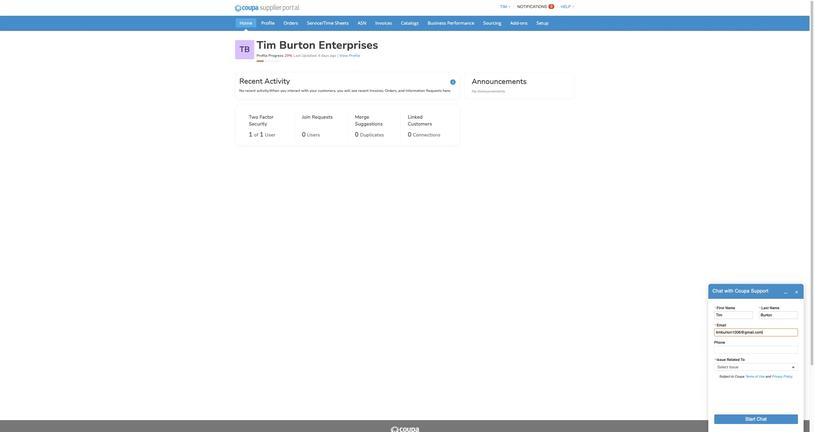 Task type: describe. For each thing, give the bounding box(es) containing it.
of inside chat with coupa support "dialog"
[[755, 375, 758, 379]]

1 horizontal spatial coupa supplier portal image
[[390, 427, 420, 433]]

profile left progress
[[257, 53, 268, 58]]

tb
[[240, 44, 250, 55]]

two
[[249, 114, 258, 121]]

setup link
[[533, 18, 553, 27]]

connections
[[413, 132, 441, 138]]

notifications
[[518, 4, 547, 9]]

2 recent from the left
[[358, 88, 369, 93]]

with inside "dialog"
[[725, 289, 734, 294]]

tim burton enterprises profile progress 29% last updated: 4 days ago | view profile
[[257, 38, 378, 58]]

and inside chat with coupa support "dialog"
[[766, 375, 771, 379]]

coupa for terms
[[735, 375, 744, 379]]

home
[[240, 20, 252, 26]]

linked
[[408, 114, 423, 121]]

asn link
[[354, 18, 370, 27]]

here.
[[443, 88, 451, 93]]

1 vertical spatial requests
[[312, 114, 333, 121]]

1 you from the left
[[280, 88, 286, 93]]

coupa for support
[[735, 289, 750, 294]]

subject
[[719, 375, 730, 379]]

.
[[792, 375, 793, 379]]

linked customers link
[[408, 114, 446, 129]]

customers
[[408, 121, 432, 127]]

none field inside chat with coupa support "dialog"
[[714, 363, 798, 371]]

sheets
[[335, 20, 349, 26]]

activity
[[265, 77, 290, 86]]

profile link
[[257, 18, 279, 27]]

* issue related to
[[715, 358, 745, 362]]

29%
[[285, 53, 292, 58]]

view
[[340, 53, 348, 58]]

no inside announcements no announcements
[[472, 89, 477, 94]]

service/time sheets
[[307, 20, 349, 26]]

* first name
[[715, 306, 735, 310]]

0 vertical spatial requests
[[426, 88, 442, 93]]

0 for 0 connections
[[408, 131, 412, 139]]

setup
[[537, 20, 549, 26]]

service/time sheets link
[[303, 18, 353, 27]]

to
[[741, 358, 745, 362]]

two factor security
[[249, 114, 274, 127]]

customers,
[[318, 88, 336, 93]]

issue
[[717, 358, 726, 362]]

add-ons
[[510, 20, 528, 26]]

merge
[[355, 114, 369, 121]]

* for first
[[715, 307, 716, 310]]

join
[[302, 114, 311, 121]]

orders,
[[385, 88, 397, 93]]

invoices,
[[370, 88, 384, 93]]

|
[[337, 53, 339, 58]]

first
[[717, 306, 725, 310]]

0 for 0 users
[[302, 131, 306, 139]]

ago
[[330, 53, 336, 58]]

suggestions
[[355, 121, 383, 127]]

additional information image
[[450, 79, 456, 85]]

your
[[310, 88, 317, 93]]

information
[[406, 88, 425, 93]]

sourcing
[[483, 20, 502, 26]]

enterprises
[[319, 38, 378, 53]]

4
[[318, 53, 320, 58]]

to
[[731, 375, 734, 379]]

last inside tim burton enterprises profile progress 29% last updated: 4 days ago | view profile
[[294, 53, 301, 58]]

none button inside chat with coupa support "dialog"
[[714, 415, 798, 424]]

recent activity
[[239, 77, 290, 86]]

performance
[[447, 20, 474, 26]]

0 horizontal spatial no
[[239, 88, 244, 93]]

recent
[[239, 77, 263, 86]]

Select Issue text field
[[714, 363, 798, 371]]

tim for tim burton enterprises profile progress 29% last updated: 4 days ago | view profile
[[257, 38, 276, 53]]

chat with coupa support
[[713, 289, 769, 294]]

linked customers
[[408, 114, 432, 127]]

add-
[[510, 20, 520, 26]]

privacy policy link
[[772, 375, 792, 379]]

0 horizontal spatial with
[[301, 88, 309, 93]]

0 duplicates
[[355, 131, 384, 139]]

days
[[321, 53, 329, 58]]

tim link
[[498, 4, 510, 9]]

* for email
[[715, 324, 716, 327]]

* for issue
[[715, 358, 716, 362]]

announcements no announcements
[[472, 77, 527, 94]]

business performance link
[[424, 18, 478, 27]]

terms of use link
[[745, 375, 765, 379]]

policy
[[784, 375, 792, 379]]

duplicates
[[360, 132, 384, 138]]

business
[[428, 20, 446, 26]]

see
[[351, 88, 357, 93]]

0 vertical spatial announcements
[[472, 77, 527, 86]]

asn
[[358, 20, 366, 26]]



Task type: vqa. For each thing, say whether or not it's contained in the screenshot.


Task type: locate. For each thing, give the bounding box(es) containing it.
1 vertical spatial tim
[[257, 38, 276, 53]]

name for last name
[[770, 306, 780, 310]]

0 horizontal spatial text default image
[[784, 290, 788, 294]]

0 left 'users'
[[302, 131, 306, 139]]

you right when
[[280, 88, 286, 93]]

0 horizontal spatial and
[[398, 88, 405, 93]]

invoices link
[[371, 18, 396, 27]]

requests right join
[[312, 114, 333, 121]]

activity.
[[257, 88, 269, 93]]

two factor security link
[[249, 114, 288, 129]]

1 horizontal spatial text default image
[[795, 291, 799, 294]]

2 you from the left
[[337, 88, 343, 93]]

* inside * issue related to
[[715, 358, 716, 362]]

0 horizontal spatial tim
[[257, 38, 276, 53]]

sourcing link
[[479, 18, 505, 27]]

no
[[239, 88, 244, 93], [472, 89, 477, 94]]

* inside * last name
[[760, 307, 761, 310]]

coupa
[[735, 289, 750, 294], [735, 375, 744, 379]]

name
[[726, 306, 735, 310], [770, 306, 780, 310]]

* left issue
[[715, 358, 716, 362]]

0 horizontal spatial coupa supplier portal image
[[231, 1, 303, 16]]

profile right home
[[261, 20, 275, 26]]

no recent activity. when you interact with your customers, you will see recent invoices, orders, and information requests here.
[[239, 88, 451, 93]]

0 vertical spatial last
[[294, 53, 301, 58]]

1 vertical spatial with
[[725, 289, 734, 294]]

and right orders,
[[398, 88, 405, 93]]

1 name from the left
[[726, 306, 735, 310]]

1 down the security at the top left of page
[[249, 131, 252, 139]]

privacy
[[772, 375, 783, 379]]

1 horizontal spatial with
[[725, 289, 734, 294]]

1 horizontal spatial tim
[[500, 4, 507, 9]]

0
[[551, 4, 553, 9], [302, 131, 306, 139], [355, 131, 359, 139], [408, 131, 412, 139]]

2 1 from the left
[[260, 131, 263, 139]]

0 vertical spatial of
[[254, 132, 258, 138]]

* email
[[715, 324, 726, 328]]

related
[[727, 358, 740, 362]]

phone
[[714, 341, 725, 345]]

1 recent from the left
[[245, 88, 256, 93]]

1 vertical spatial coupa
[[735, 375, 744, 379]]

* left email
[[715, 324, 716, 327]]

1 horizontal spatial recent
[[358, 88, 369, 93]]

join requests link
[[302, 114, 333, 129]]

Phone telephone field
[[714, 346, 798, 354]]

0 vertical spatial and
[[398, 88, 405, 93]]

notifications 0
[[518, 4, 553, 9]]

of down the security at the top left of page
[[254, 132, 258, 138]]

0 horizontal spatial last
[[294, 53, 301, 58]]

1 horizontal spatial last
[[762, 306, 769, 310]]

users
[[307, 132, 320, 138]]

1 horizontal spatial of
[[755, 375, 758, 379]]

text default image
[[784, 290, 788, 294], [795, 291, 799, 294]]

interact
[[287, 88, 300, 93]]

1 of 1 user
[[249, 131, 275, 139]]

burton
[[279, 38, 316, 53]]

security
[[249, 121, 267, 127]]

recent
[[245, 88, 256, 93], [358, 88, 369, 93]]

1 left user
[[260, 131, 263, 139]]

None button
[[714, 415, 798, 424]]

view profile link
[[340, 53, 360, 58]]

0 horizontal spatial 1
[[249, 131, 252, 139]]

no right here.
[[472, 89, 477, 94]]

announcements inside announcements no announcements
[[478, 89, 505, 94]]

0 horizontal spatial name
[[726, 306, 735, 310]]

* inside * first name
[[715, 307, 716, 310]]

coupa left support
[[735, 289, 750, 294]]

tim inside tim burton enterprises profile progress 29% last updated: 4 days ago | view profile
[[257, 38, 276, 53]]

catalogs
[[401, 20, 419, 26]]

0 vertical spatial coupa
[[735, 289, 750, 294]]

home link
[[236, 18, 256, 27]]

with left your
[[301, 88, 309, 93]]

and right use
[[766, 375, 771, 379]]

profile
[[261, 20, 275, 26], [257, 53, 268, 58], [349, 53, 360, 58]]

None text field
[[759, 312, 798, 319], [714, 329, 798, 337], [759, 312, 798, 319], [714, 329, 798, 337]]

last right 29%
[[294, 53, 301, 58]]

0 left help
[[551, 4, 553, 9]]

*
[[715, 307, 716, 310], [760, 307, 761, 310], [715, 324, 716, 327], [715, 358, 716, 362]]

user
[[265, 132, 275, 138]]

recent right see on the top left of page
[[358, 88, 369, 93]]

requests
[[426, 88, 442, 93], [312, 114, 333, 121]]

None field
[[714, 363, 798, 371]]

terms
[[745, 375, 754, 379]]

2 name from the left
[[770, 306, 780, 310]]

join requests
[[302, 114, 333, 121]]

updated:
[[302, 53, 317, 58]]

tim for tim
[[500, 4, 507, 9]]

announcements
[[472, 77, 527, 86], [478, 89, 505, 94]]

0 left the duplicates
[[355, 131, 359, 139]]

0 users
[[302, 131, 320, 139]]

navigation
[[498, 1, 575, 13]]

* for last
[[760, 307, 761, 310]]

0 for 0 duplicates
[[355, 131, 359, 139]]

last inside chat with coupa support "dialog"
[[762, 306, 769, 310]]

0 horizontal spatial recent
[[245, 88, 256, 93]]

0 horizontal spatial requests
[[312, 114, 333, 121]]

* left first
[[715, 307, 716, 310]]

0 vertical spatial with
[[301, 88, 309, 93]]

1 vertical spatial of
[[755, 375, 758, 379]]

* inside * email
[[715, 324, 716, 327]]

1 horizontal spatial and
[[766, 375, 771, 379]]

chat with coupa support dialog
[[709, 284, 804, 433]]

progress
[[269, 53, 284, 58]]

coupa right to
[[735, 375, 744, 379]]

merge suggestions
[[355, 114, 383, 127]]

orders
[[284, 20, 298, 26]]

you
[[280, 88, 286, 93], [337, 88, 343, 93]]

ons
[[520, 20, 528, 26]]

with right 'chat'
[[725, 289, 734, 294]]

1 horizontal spatial you
[[337, 88, 343, 93]]

no down recent
[[239, 88, 244, 93]]

with
[[301, 88, 309, 93], [725, 289, 734, 294]]

1 vertical spatial and
[[766, 375, 771, 379]]

support
[[751, 289, 769, 294]]

* last name
[[760, 306, 780, 310]]

0 connections
[[408, 131, 441, 139]]

None text field
[[714, 312, 753, 319]]

last down support
[[762, 306, 769, 310]]

of left use
[[755, 375, 758, 379]]

profile right "view" on the top left of the page
[[349, 53, 360, 58]]

service/time
[[307, 20, 334, 26]]

1 horizontal spatial name
[[770, 306, 780, 310]]

last
[[294, 53, 301, 58], [762, 306, 769, 310]]

business performance
[[428, 20, 474, 26]]

0 vertical spatial coupa supplier portal image
[[231, 1, 303, 16]]

1 1 from the left
[[249, 131, 252, 139]]

1 horizontal spatial requests
[[426, 88, 442, 93]]

1 horizontal spatial 1
[[260, 131, 263, 139]]

* down support
[[760, 307, 761, 310]]

requests left here.
[[426, 88, 442, 93]]

1 vertical spatial announcements
[[478, 89, 505, 94]]

will
[[344, 88, 350, 93]]

catalogs link
[[397, 18, 423, 27]]

tim up sourcing
[[500, 4, 507, 9]]

0 vertical spatial tim
[[500, 4, 507, 9]]

1 vertical spatial last
[[762, 306, 769, 310]]

tim up progress
[[257, 38, 276, 53]]

you left will
[[337, 88, 343, 93]]

email
[[717, 324, 726, 328]]

name for first name
[[726, 306, 735, 310]]

recent down recent
[[245, 88, 256, 93]]

add-ons link
[[507, 18, 532, 27]]

0 inside notifications 0
[[551, 4, 553, 9]]

merge suggestions link
[[355, 114, 393, 129]]

subject to coupa terms of use and privacy policy .
[[719, 375, 793, 379]]

orders link
[[280, 18, 302, 27]]

navigation containing notifications 0
[[498, 1, 575, 13]]

tb image
[[235, 40, 254, 59]]

help
[[561, 4, 571, 9]]

of inside "1 of 1 user"
[[254, 132, 258, 138]]

0 down customers
[[408, 131, 412, 139]]

0 horizontal spatial you
[[280, 88, 286, 93]]

tim
[[500, 4, 507, 9], [257, 38, 276, 53]]

chat
[[713, 289, 723, 294]]

1 horizontal spatial no
[[472, 89, 477, 94]]

factor
[[260, 114, 274, 121]]

1 vertical spatial coupa supplier portal image
[[390, 427, 420, 433]]

when
[[269, 88, 279, 93]]

coupa supplier portal image
[[231, 1, 303, 16], [390, 427, 420, 433]]

0 horizontal spatial of
[[254, 132, 258, 138]]

use
[[759, 375, 765, 379]]



